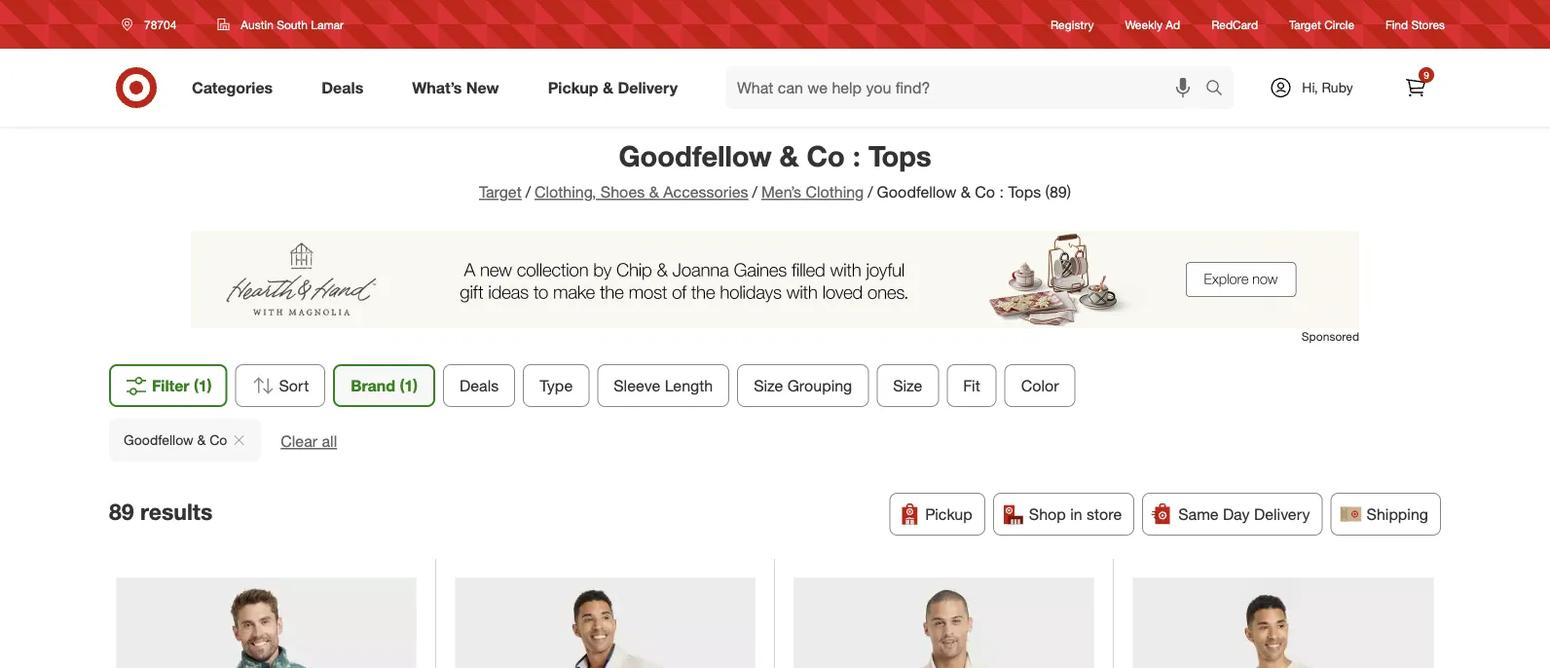 Task type: vqa. For each thing, say whether or not it's contained in the screenshot.
the leftmost Tops
yes



Task type: locate. For each thing, give the bounding box(es) containing it.
0 horizontal spatial goodfellow
[[124, 431, 193, 448]]

0 horizontal spatial co
[[210, 431, 227, 448]]

target left clothing,
[[479, 183, 522, 202]]

co left (89)
[[975, 183, 995, 202]]

0 vertical spatial :
[[853, 138, 861, 173]]

goodfellow up accessories
[[619, 138, 772, 173]]

pickup button
[[890, 493, 985, 536]]

0 vertical spatial pickup
[[548, 78, 599, 97]]

type
[[540, 376, 573, 395]]

type button
[[523, 364, 589, 407]]

sleeve length button
[[597, 364, 730, 407]]

shoes
[[601, 183, 645, 202]]

size grouping button
[[737, 364, 869, 407]]

same
[[1179, 504, 1219, 523]]

length
[[665, 376, 713, 395]]

grouping
[[788, 376, 852, 395]]

2 (1) from the left
[[400, 376, 418, 395]]

: up clothing
[[853, 138, 861, 173]]

2 / from the left
[[752, 183, 758, 202]]

size left fit
[[893, 376, 923, 395]]

1 horizontal spatial :
[[1000, 183, 1004, 202]]

: left (89)
[[1000, 183, 1004, 202]]

goodfellow
[[619, 138, 772, 173], [877, 183, 957, 202], [124, 431, 193, 448]]

0 vertical spatial deals
[[322, 78, 364, 97]]

1 size from the left
[[754, 376, 783, 395]]

1 vertical spatial goodfellow
[[877, 183, 957, 202]]

0 horizontal spatial delivery
[[618, 78, 678, 97]]

1 vertical spatial delivery
[[1254, 504, 1310, 523]]

deals left type
[[460, 376, 499, 395]]

& for pickup & delivery
[[603, 78, 614, 97]]

2 vertical spatial co
[[210, 431, 227, 448]]

ad
[[1166, 17, 1181, 32]]

0 vertical spatial tops
[[869, 138, 932, 173]]

co
[[807, 138, 845, 173], [975, 183, 995, 202], [210, 431, 227, 448]]

1 horizontal spatial deals
[[460, 376, 499, 395]]

men's high pile fleece pullover sweatshirt - goodfellow & co™ image
[[116, 578, 416, 668], [116, 578, 416, 668]]

filter (1)
[[152, 376, 212, 395]]

sponsored
[[1302, 329, 1360, 344]]

0 horizontal spatial target
[[479, 183, 522, 202]]

(89)
[[1046, 183, 1071, 202]]

clothing
[[806, 183, 864, 202]]

1 horizontal spatial goodfellow
[[619, 138, 772, 173]]

0 vertical spatial target
[[1290, 17, 1321, 32]]

1 vertical spatial co
[[975, 183, 995, 202]]

1 vertical spatial deals
[[460, 376, 499, 395]]

same day delivery
[[1179, 504, 1310, 523]]

1 horizontal spatial /
[[752, 183, 758, 202]]

1 horizontal spatial (1)
[[400, 376, 418, 395]]

co inside 'button'
[[210, 431, 227, 448]]

goodfellow down filter (1) button
[[124, 431, 193, 448]]

0 vertical spatial goodfellow
[[619, 138, 772, 173]]

target
[[1290, 17, 1321, 32], [479, 183, 522, 202]]

pickup & delivery
[[548, 78, 678, 97]]

sleeve
[[614, 376, 660, 395]]

accessories
[[663, 183, 749, 202]]

fit button
[[947, 364, 997, 407]]

pickup & delivery link
[[531, 66, 702, 109]]

size inside button
[[754, 376, 783, 395]]

&
[[603, 78, 614, 97], [780, 138, 799, 173], [649, 183, 659, 202], [961, 183, 971, 202], [197, 431, 206, 448]]

0 horizontal spatial deals
[[322, 78, 364, 97]]

1 vertical spatial tops
[[1008, 183, 1041, 202]]

co up clothing
[[807, 138, 845, 173]]

new
[[466, 78, 499, 97]]

1 vertical spatial target
[[479, 183, 522, 202]]

men's quarter-zip fleece sweatshirt - goodfellow & co™ image
[[455, 578, 755, 668], [455, 578, 755, 668]]

deals inside button
[[460, 376, 499, 395]]

1 vertical spatial :
[[1000, 183, 1004, 202]]

delivery inside "same day delivery" button
[[1254, 504, 1310, 523]]

1 horizontal spatial pickup
[[926, 504, 973, 523]]

weekly ad
[[1125, 17, 1181, 32]]

1 / from the left
[[526, 183, 531, 202]]

2 horizontal spatial /
[[868, 183, 873, 202]]

1 horizontal spatial size
[[893, 376, 923, 395]]

& for goodfellow & co : tops target / clothing, shoes & accessories / men's clothing / goodfellow & co : tops (89)
[[780, 138, 799, 173]]

/
[[526, 183, 531, 202], [752, 183, 758, 202], [868, 183, 873, 202]]

search button
[[1197, 66, 1244, 113]]

shop
[[1029, 504, 1066, 523]]

co down filter (1)
[[210, 431, 227, 448]]

& inside 'button'
[[197, 431, 206, 448]]

(1)
[[194, 376, 212, 395], [400, 376, 418, 395]]

delivery inside pickup & delivery link
[[618, 78, 678, 97]]

in
[[1070, 504, 1083, 523]]

2 vertical spatial goodfellow
[[124, 431, 193, 448]]

0 vertical spatial delivery
[[618, 78, 678, 97]]

/ left men's
[[752, 183, 758, 202]]

1 vertical spatial pickup
[[926, 504, 973, 523]]

pickup
[[548, 78, 599, 97], [926, 504, 973, 523]]

advertisement region
[[191, 231, 1360, 328]]

what's new
[[412, 78, 499, 97]]

ruby
[[1322, 79, 1353, 96]]

0 horizontal spatial pickup
[[548, 78, 599, 97]]

89
[[109, 498, 134, 526]]

men's quilted snap pullover sweatshirt - goodfellow & co™ image
[[794, 578, 1094, 668], [794, 578, 1094, 668]]

0 horizontal spatial size
[[754, 376, 783, 395]]

registry link
[[1051, 16, 1094, 33]]

0 vertical spatial co
[[807, 138, 845, 173]]

shipping button
[[1331, 493, 1441, 536]]

deals for deals button
[[460, 376, 499, 395]]

0 horizontal spatial /
[[526, 183, 531, 202]]

deals down lamar
[[322, 78, 364, 97]]

1 (1) from the left
[[194, 376, 212, 395]]

goodfellow right clothing
[[877, 183, 957, 202]]

brand
[[351, 376, 396, 395]]

1 horizontal spatial target
[[1290, 17, 1321, 32]]

(1) for brand (1)
[[400, 376, 418, 395]]

size left 'grouping'
[[754, 376, 783, 395]]

pickup inside pickup "button"
[[926, 504, 973, 523]]

size for size
[[893, 376, 923, 395]]

austin
[[241, 17, 273, 32]]

(1) for filter (1)
[[194, 376, 212, 395]]

color
[[1021, 376, 1059, 395]]

circle
[[1325, 17, 1355, 32]]

filter
[[152, 376, 190, 395]]

goodfellow inside goodfellow & co 'button'
[[124, 431, 193, 448]]

deals for deals link
[[322, 78, 364, 97]]

2 size from the left
[[893, 376, 923, 395]]

2 horizontal spatial goodfellow
[[877, 183, 957, 202]]

sort
[[279, 376, 309, 395]]

0 horizontal spatial (1)
[[194, 376, 212, 395]]

/ right clothing
[[868, 183, 873, 202]]

size button
[[877, 364, 939, 407]]

(1) right brand
[[400, 376, 418, 395]]

:
[[853, 138, 861, 173], [1000, 183, 1004, 202]]

men's long sleeve textured crewneck shirt - goodfellow & co™ image
[[1133, 578, 1434, 668], [1133, 578, 1434, 668]]

(1) inside button
[[194, 376, 212, 395]]

tops left (89)
[[1008, 183, 1041, 202]]

(1) right filter
[[194, 376, 212, 395]]

/ right "target" link
[[526, 183, 531, 202]]

size inside button
[[893, 376, 923, 395]]

sort button
[[235, 364, 326, 407]]

pickup inside pickup & delivery link
[[548, 78, 599, 97]]

tops
[[869, 138, 932, 173], [1008, 183, 1041, 202]]

stores
[[1412, 17, 1445, 32]]

size
[[754, 376, 783, 395], [893, 376, 923, 395]]

2 horizontal spatial co
[[975, 183, 995, 202]]

weekly ad link
[[1125, 16, 1181, 33]]

results
[[140, 498, 213, 526]]

1 horizontal spatial delivery
[[1254, 504, 1310, 523]]

day
[[1223, 504, 1250, 523]]

target left circle
[[1290, 17, 1321, 32]]

deals
[[322, 78, 364, 97], [460, 376, 499, 395]]

categories link
[[175, 66, 297, 109]]

goodfellow for goodfellow & co
[[124, 431, 193, 448]]

delivery
[[618, 78, 678, 97], [1254, 504, 1310, 523]]

tops down what can we help you find? suggestions appear below search field in the top of the page
[[869, 138, 932, 173]]

1 horizontal spatial co
[[807, 138, 845, 173]]

target inside goodfellow & co : tops target / clothing, shoes & accessories / men's clothing / goodfellow & co : tops (89)
[[479, 183, 522, 202]]

austin south lamar
[[241, 17, 344, 32]]

sleeve length
[[614, 376, 713, 395]]



Task type: describe. For each thing, give the bounding box(es) containing it.
shipping
[[1367, 504, 1429, 523]]

south
[[277, 17, 308, 32]]

categories
[[192, 78, 273, 97]]

clear
[[281, 432, 318, 451]]

clothing, shoes & accessories link
[[535, 183, 749, 202]]

all
[[322, 432, 337, 451]]

delivery for pickup & delivery
[[618, 78, 678, 97]]

find
[[1386, 17, 1408, 32]]

goodfellow for goodfellow & co : tops target / clothing, shoes & accessories / men's clothing / goodfellow & co : tops (89)
[[619, 138, 772, 173]]

shop in store button
[[993, 493, 1135, 536]]

what's new link
[[396, 66, 524, 109]]

same day delivery button
[[1143, 493, 1323, 536]]

3 / from the left
[[868, 183, 873, 202]]

goodfellow & co
[[124, 431, 227, 448]]

weekly
[[1125, 17, 1163, 32]]

pickup for pickup & delivery
[[548, 78, 599, 97]]

target circle
[[1290, 17, 1355, 32]]

9
[[1424, 69, 1429, 81]]

89 results
[[109, 498, 213, 526]]

size for size grouping
[[754, 376, 783, 395]]

clear all button
[[281, 430, 337, 453]]

registry
[[1051, 17, 1094, 32]]

brand (1)
[[351, 376, 418, 395]]

find stores link
[[1386, 16, 1445, 33]]

goodfellow & co : tops target / clothing, shoes & accessories / men's clothing / goodfellow & co : tops (89)
[[479, 138, 1071, 202]]

store
[[1087, 504, 1122, 523]]

fit
[[964, 376, 980, 395]]

shop in store
[[1029, 504, 1122, 523]]

find stores
[[1386, 17, 1445, 32]]

filter (1) button
[[109, 364, 227, 407]]

& for goodfellow & co
[[197, 431, 206, 448]]

lamar
[[311, 17, 344, 32]]

0 horizontal spatial :
[[853, 138, 861, 173]]

co for goodfellow & co : tops target / clothing, shoes & accessories / men's clothing / goodfellow & co : tops (89)
[[807, 138, 845, 173]]

what's
[[412, 78, 462, 97]]

austin south lamar button
[[205, 7, 357, 42]]

pickup for pickup
[[926, 504, 973, 523]]

redcard
[[1212, 17, 1258, 32]]

What can we help you find? suggestions appear below search field
[[726, 66, 1211, 109]]

color button
[[1005, 364, 1076, 407]]

78704
[[144, 17, 177, 32]]

deals button
[[443, 364, 515, 407]]

hi, ruby
[[1302, 79, 1353, 96]]

9 link
[[1395, 66, 1437, 109]]

men's
[[762, 183, 802, 202]]

hi,
[[1302, 79, 1318, 96]]

clear all
[[281, 432, 337, 451]]

redcard link
[[1212, 16, 1258, 33]]

target circle link
[[1290, 16, 1355, 33]]

1 horizontal spatial tops
[[1008, 183, 1041, 202]]

target link
[[479, 183, 522, 202]]

clothing,
[[535, 183, 596, 202]]

0 horizontal spatial tops
[[869, 138, 932, 173]]

size grouping
[[754, 376, 852, 395]]

co for goodfellow & co
[[210, 431, 227, 448]]

goodfellow & co button
[[109, 419, 261, 462]]

deals link
[[305, 66, 388, 109]]

men's clothing link
[[762, 183, 864, 202]]

delivery for same day delivery
[[1254, 504, 1310, 523]]

search
[[1197, 80, 1244, 99]]

78704 button
[[109, 7, 197, 42]]



